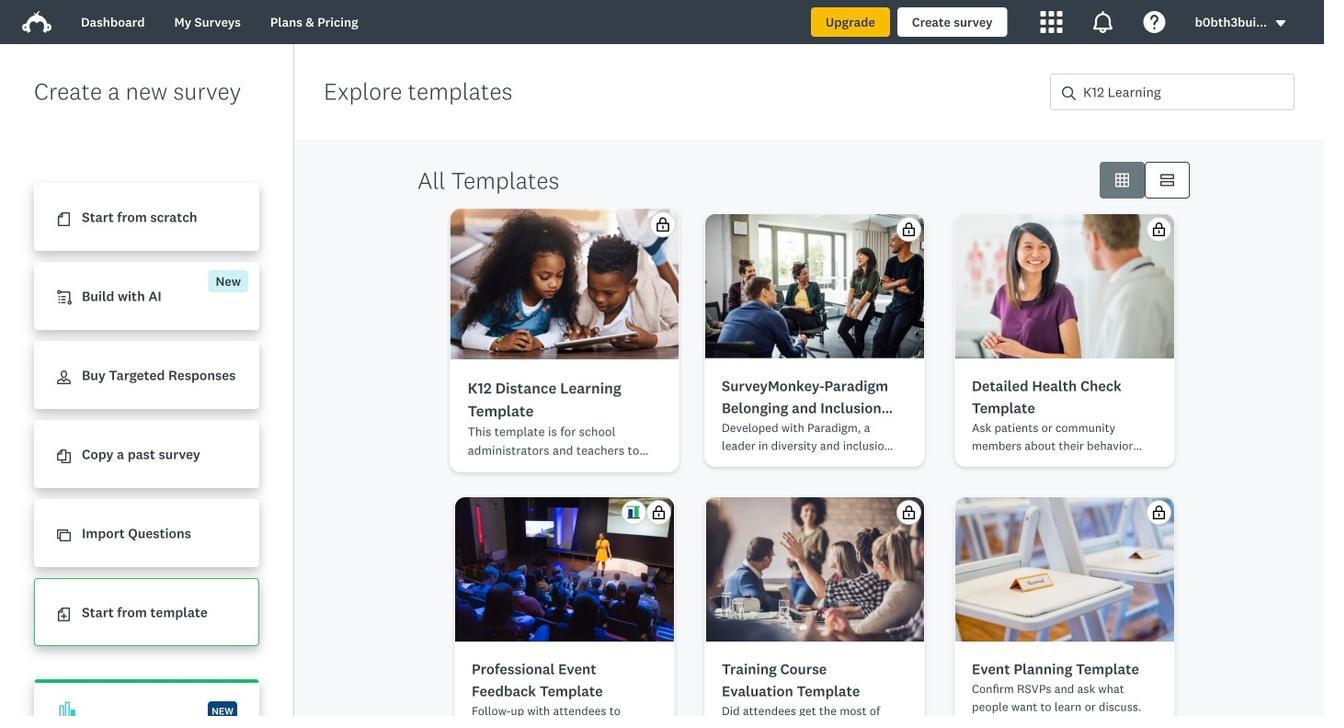 Task type: locate. For each thing, give the bounding box(es) containing it.
1 brand logo image from the top
[[22, 7, 52, 37]]

products icon image
[[1041, 11, 1063, 33], [1041, 11, 1063, 33]]

lock image
[[653, 222, 667, 236], [1153, 223, 1166, 236], [902, 506, 916, 520]]

2 horizontal spatial lock image
[[1153, 506, 1166, 520]]

Search templates field
[[1076, 75, 1294, 109]]

k12 distance learning template image
[[454, 214, 676, 359]]

1 horizontal spatial lock image
[[902, 223, 916, 236]]

dropdown arrow icon image
[[1275, 17, 1288, 30], [1277, 20, 1286, 27]]

training course evaluation template image
[[706, 498, 924, 642]]

2 horizontal spatial lock image
[[1153, 223, 1166, 236]]

0 horizontal spatial lock image
[[653, 222, 667, 236]]

grid image
[[1116, 173, 1130, 187]]

surveymonkey-paradigm belonging and inclusion template image
[[706, 214, 924, 359]]

help icon image
[[1144, 11, 1166, 33]]

brand logo image
[[22, 7, 52, 37], [22, 11, 52, 33]]

lock image
[[902, 223, 916, 236], [652, 506, 666, 520], [1153, 506, 1166, 520]]

notification center icon image
[[1092, 11, 1114, 33]]

1 horizontal spatial lock image
[[902, 506, 916, 520]]

event planning template image
[[956, 498, 1175, 642]]

user image
[[57, 371, 71, 385]]

professional event feedback template image
[[455, 498, 674, 642]]

document image
[[57, 213, 71, 226]]

lock image for k12 distance learning template image
[[653, 222, 667, 236]]



Task type: describe. For each thing, give the bounding box(es) containing it.
lock image for "training course evaluation template" "image"
[[902, 506, 916, 520]]

lock image for detailed health check template image
[[1153, 223, 1166, 236]]

textboxmultiple image
[[1161, 173, 1175, 187]]

documentclone image
[[57, 450, 71, 464]]

search image
[[1062, 86, 1076, 100]]

lock image for "event planning template" image
[[1153, 506, 1166, 520]]

2 brand logo image from the top
[[22, 11, 52, 33]]

clone image
[[57, 529, 71, 543]]

detailed health check template image
[[956, 214, 1175, 359]]

lock image for "surveymonkey-paradigm belonging and inclusion template" image
[[902, 223, 916, 236]]

0 horizontal spatial lock image
[[652, 506, 666, 520]]

documentplus image
[[57, 608, 71, 622]]



Task type: vqa. For each thing, say whether or not it's contained in the screenshot.
X Icon
no



